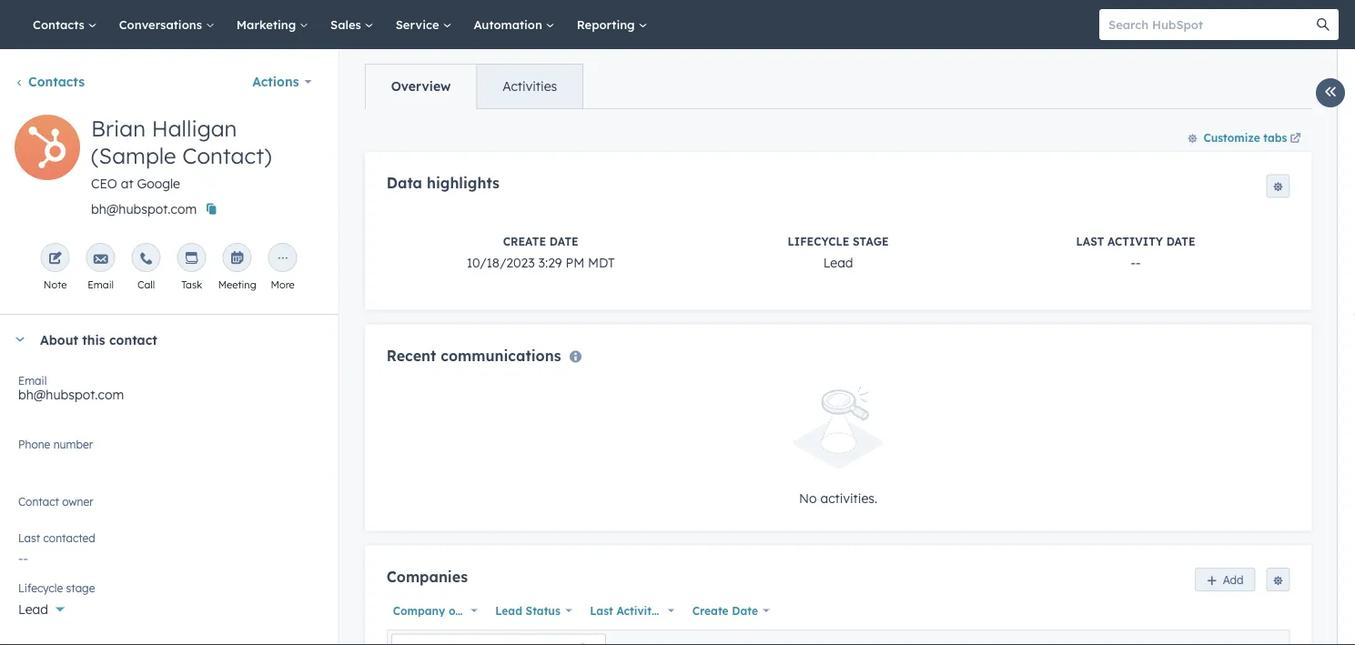 Task type: locate. For each thing, give the bounding box(es) containing it.
at
[[121, 176, 134, 192]]

brian
[[91, 115, 146, 142]]

service
[[396, 17, 443, 32]]

navigation
[[364, 64, 583, 109]]

0 vertical spatial create
[[503, 234, 546, 248]]

create right last activity date
[[692, 604, 729, 618]]

0 horizontal spatial last
[[18, 531, 40, 545]]

lifecycle for lifecycle stage
[[18, 581, 63, 595]]

no activities.
[[799, 490, 877, 506]]

overview button
[[365, 65, 476, 108]]

pm
[[565, 254, 584, 270]]

email inside "email bh@hubspot.com"
[[18, 374, 47, 387]]

note
[[44, 279, 67, 291]]

1 horizontal spatial activity
[[1108, 234, 1163, 248]]

1 horizontal spatial last
[[590, 604, 613, 618]]

meeting image
[[230, 252, 245, 267]]

activity for last activity date
[[616, 604, 658, 618]]

2 vertical spatial last
[[590, 604, 613, 618]]

recent communications
[[386, 346, 561, 365]]

date inside last activity date --
[[1167, 234, 1196, 248]]

1 vertical spatial create
[[692, 604, 729, 618]]

lead status
[[495, 604, 560, 618]]

last inside popup button
[[590, 604, 613, 618]]

lead inside popup button
[[18, 602, 48, 618]]

stage
[[66, 581, 95, 595]]

lead for lead
[[18, 602, 48, 618]]

lead down the lifecycle stage
[[18, 602, 48, 618]]

meeting
[[218, 279, 256, 291]]

company owner button
[[386, 599, 482, 623]]

create inside create date popup button
[[692, 604, 729, 618]]

date inside popup button
[[661, 604, 688, 618]]

email down email image
[[88, 279, 114, 291]]

lifecycle stage
[[18, 581, 95, 595]]

contacted
[[43, 531, 95, 545]]

contacts link
[[22, 0, 108, 49], [15, 74, 85, 90]]

0 horizontal spatial email
[[18, 374, 47, 387]]

1 horizontal spatial create
[[692, 604, 729, 618]]

activity for last activity date --
[[1108, 234, 1163, 248]]

status
[[525, 604, 560, 618]]

contact
[[18, 495, 59, 509]]

last for last activity date
[[590, 604, 613, 618]]

contacts
[[33, 17, 88, 32], [28, 74, 85, 90]]

no inside contact owner no owner
[[18, 502, 36, 518]]

owner inside popup button
[[448, 604, 482, 618]]

highlights
[[427, 174, 499, 192]]

0 horizontal spatial create
[[503, 234, 546, 248]]

2 horizontal spatial last
[[1076, 234, 1104, 248]]

create up 10/18/2023
[[503, 234, 546, 248]]

activity inside last activity date --
[[1108, 234, 1163, 248]]

0 horizontal spatial lead
[[18, 602, 48, 618]]

1 horizontal spatial lifecycle
[[788, 234, 849, 248]]

1 vertical spatial email
[[18, 374, 47, 387]]

bh@hubspot.com up number
[[18, 387, 124, 403]]

create date 10/18/2023 3:29 pm mdt
[[466, 234, 615, 270]]

contact
[[109, 332, 157, 348]]

email
[[88, 279, 114, 291], [18, 374, 47, 387]]

0 vertical spatial email
[[88, 279, 114, 291]]

0 vertical spatial lifecycle
[[788, 234, 849, 248]]

customize tabs link
[[1179, 123, 1312, 152]]

date
[[549, 234, 578, 248], [1167, 234, 1196, 248], [661, 604, 688, 618], [732, 604, 758, 618]]

no activities. alert
[[386, 386, 1290, 509]]

lead inside popup button
[[495, 604, 522, 618]]

lead up search search box
[[495, 604, 522, 618]]

conversations link
[[108, 0, 226, 49]]

no left the "activities."
[[799, 490, 817, 506]]

about this contact button
[[0, 315, 320, 364]]

0 vertical spatial contacts
[[33, 17, 88, 32]]

edit button
[[15, 115, 80, 187]]

data
[[386, 174, 422, 192]]

activities
[[502, 78, 557, 94]]

no up last contacted
[[18, 502, 36, 518]]

0 vertical spatial activity
[[1108, 234, 1163, 248]]

Phone number text field
[[18, 434, 320, 471]]

lead for lead status
[[495, 604, 522, 618]]

owner
[[62, 495, 94, 509], [40, 502, 76, 518], [448, 604, 482, 618]]

activity
[[1108, 234, 1163, 248], [616, 604, 658, 618]]

lifecycle left stage
[[18, 581, 63, 595]]

no
[[799, 490, 817, 506], [18, 502, 36, 518]]

lead down the stage
[[823, 254, 853, 270]]

1 horizontal spatial email
[[88, 279, 114, 291]]

more image
[[276, 252, 290, 267]]

brian halligan (sample contact) ceo at google
[[91, 115, 272, 192]]

create
[[503, 234, 546, 248], [692, 604, 729, 618]]

ceo
[[91, 176, 117, 192]]

0 vertical spatial last
[[1076, 234, 1104, 248]]

lifecycle inside lifecycle stage lead
[[788, 234, 849, 248]]

-
[[1131, 254, 1136, 270], [1136, 254, 1141, 270]]

0 horizontal spatial lifecycle
[[18, 581, 63, 595]]

create for create date
[[692, 604, 729, 618]]

bh@hubspot.com
[[91, 201, 197, 217], [18, 387, 124, 403]]

last inside last activity date --
[[1076, 234, 1104, 248]]

lead
[[823, 254, 853, 270], [18, 602, 48, 618], [495, 604, 522, 618]]

email down caret icon
[[18, 374, 47, 387]]

data highlights
[[386, 174, 499, 192]]

tabs
[[1264, 131, 1287, 144]]

1 horizontal spatial lead
[[495, 604, 522, 618]]

email image
[[93, 252, 108, 267]]

activity inside popup button
[[616, 604, 658, 618]]

lead button
[[18, 592, 320, 622]]

last activity date --
[[1076, 234, 1196, 270]]

1 vertical spatial activity
[[616, 604, 658, 618]]

lifecycle
[[788, 234, 849, 248], [18, 581, 63, 595]]

reporting
[[577, 17, 639, 32]]

Search search field
[[391, 634, 606, 646]]

sales
[[331, 17, 365, 32]]

contact)
[[182, 142, 272, 169]]

email for email
[[88, 279, 114, 291]]

conversations
[[119, 17, 206, 32]]

1 horizontal spatial no
[[799, 490, 817, 506]]

1 vertical spatial last
[[18, 531, 40, 545]]

communications
[[440, 346, 561, 365]]

create inside create date 10/18/2023 3:29 pm mdt
[[503, 234, 546, 248]]

search button
[[1308, 9, 1339, 40]]

last
[[1076, 234, 1104, 248], [18, 531, 40, 545], [590, 604, 613, 618]]

owner up contacted
[[62, 495, 94, 509]]

Last contacted text field
[[18, 542, 320, 571]]

0 horizontal spatial no
[[18, 502, 36, 518]]

bh@hubspot.com down google
[[91, 201, 197, 217]]

call image
[[139, 252, 154, 267]]

1 vertical spatial lifecycle
[[18, 581, 63, 595]]

owner up search search box
[[448, 604, 482, 618]]

2 horizontal spatial lead
[[823, 254, 853, 270]]

add button
[[1195, 568, 1256, 592]]

no owner button
[[18, 492, 320, 522]]

lifecycle left the stage
[[788, 234, 849, 248]]

0 horizontal spatial activity
[[616, 604, 658, 618]]

customize
[[1204, 131, 1260, 144]]

lead status button
[[489, 599, 576, 623]]



Task type: vqa. For each thing, say whether or not it's contained in the screenshot.


Task type: describe. For each thing, give the bounding box(es) containing it.
activities.
[[820, 490, 877, 506]]

0 vertical spatial bh@hubspot.com
[[91, 201, 197, 217]]

date inside popup button
[[732, 604, 758, 618]]

task image
[[184, 252, 199, 267]]

1 - from the left
[[1131, 254, 1136, 270]]

create for create date 10/18/2023 3:29 pm mdt
[[503, 234, 546, 248]]

last for last contacted
[[18, 531, 40, 545]]

recent
[[386, 346, 436, 365]]

owner up last contacted
[[40, 502, 76, 518]]

marketing
[[237, 17, 300, 32]]

last activity date button
[[583, 599, 688, 623]]

activities button
[[476, 65, 582, 108]]

mdt
[[588, 254, 615, 270]]

customize tabs
[[1204, 131, 1287, 144]]

0 vertical spatial contacts link
[[22, 0, 108, 49]]

Search HubSpot search field
[[1100, 9, 1323, 40]]

email for email bh@hubspot.com
[[18, 374, 47, 387]]

contact owner no owner
[[18, 495, 94, 518]]

caret image
[[15, 337, 25, 342]]

last for last activity date --
[[1076, 234, 1104, 248]]

company owner
[[393, 604, 482, 618]]

3:29
[[538, 254, 562, 270]]

task
[[181, 279, 202, 291]]

automation link
[[463, 0, 566, 49]]

lifecycle for lifecycle stage lead
[[788, 234, 849, 248]]

stage
[[853, 234, 889, 248]]

halligan
[[152, 115, 237, 142]]

reporting link
[[566, 0, 659, 49]]

add
[[1223, 573, 1244, 587]]

1 vertical spatial bh@hubspot.com
[[18, 387, 124, 403]]

date inside create date 10/18/2023 3:29 pm mdt
[[549, 234, 578, 248]]

email bh@hubspot.com
[[18, 374, 124, 403]]

no inside alert
[[799, 490, 817, 506]]

create date
[[692, 604, 758, 618]]

service link
[[385, 0, 463, 49]]

note image
[[48, 252, 62, 267]]

(sample
[[91, 142, 176, 169]]

number
[[53, 438, 93, 451]]

about this contact
[[40, 332, 157, 348]]

actions button
[[241, 64, 323, 100]]

google
[[137, 176, 180, 192]]

last activity date
[[590, 604, 688, 618]]

2 - from the left
[[1136, 254, 1141, 270]]

sales link
[[320, 0, 385, 49]]

1 vertical spatial contacts link
[[15, 74, 85, 90]]

more
[[271, 279, 295, 291]]

lifecycle stage lead
[[788, 234, 889, 270]]

phone
[[18, 438, 50, 451]]

navigation containing overview
[[364, 64, 583, 109]]

owner for company owner
[[448, 604, 482, 618]]

overview
[[391, 78, 451, 94]]

call
[[138, 279, 155, 291]]

last contacted
[[18, 531, 95, 545]]

search image
[[1318, 18, 1330, 31]]

companies
[[386, 568, 468, 586]]

marketing link
[[226, 0, 320, 49]]

this
[[82, 332, 105, 348]]

lead inside lifecycle stage lead
[[823, 254, 853, 270]]

1 vertical spatial contacts
[[28, 74, 85, 90]]

phone number
[[18, 438, 93, 451]]

owner for contact owner no owner
[[62, 495, 94, 509]]

create date button
[[686, 599, 774, 623]]

automation
[[474, 17, 546, 32]]

company
[[393, 604, 445, 618]]

actions
[[252, 74, 299, 90]]

about
[[40, 332, 78, 348]]

10/18/2023
[[466, 254, 535, 270]]



